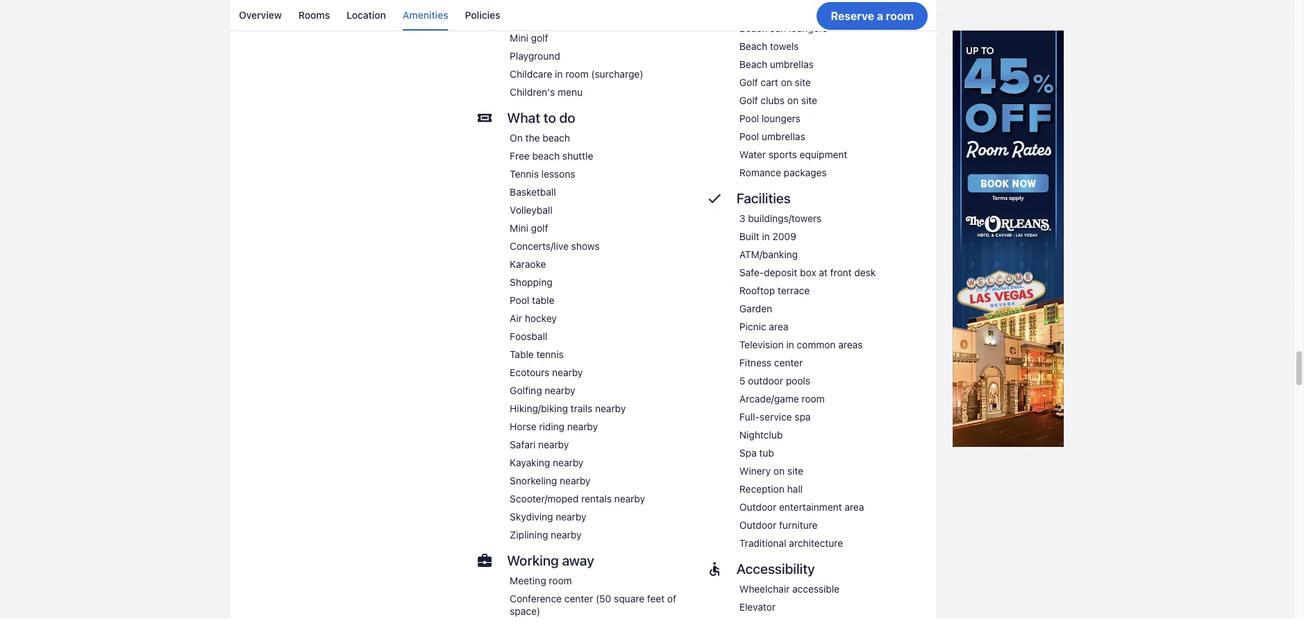 Task type: locate. For each thing, give the bounding box(es) containing it.
entertainment
[[780, 502, 843, 514]]

to
[[544, 110, 556, 126]]

1 vertical spatial in
[[763, 231, 770, 243]]

mini golf playground childcare in room (surcharge) children's menu
[[510, 32, 644, 98]]

nearby
[[553, 367, 583, 379], [545, 385, 576, 397], [596, 403, 626, 415], [568, 421, 598, 433], [539, 439, 569, 451], [553, 457, 584, 469], [560, 476, 591, 487], [615, 494, 646, 505], [556, 512, 587, 523], [551, 530, 582, 542]]

2 horizontal spatial in
[[787, 339, 795, 351]]

policies link
[[465, 0, 500, 31]]

the
[[526, 132, 540, 144]]

beach left "sun"
[[740, 22, 768, 34]]

0 horizontal spatial area
[[769, 321, 789, 333]]

a
[[877, 9, 883, 22]]

loungers
[[789, 22, 828, 34], [762, 113, 801, 125]]

childcare
[[510, 68, 553, 80]]

list
[[230, 0, 936, 31]]

in right "built"
[[763, 231, 770, 243]]

room up "spa"
[[802, 394, 825, 405]]

beach left towels
[[740, 41, 768, 52]]

area
[[769, 321, 789, 333], [845, 502, 865, 514]]

0 vertical spatial on
[[781, 77, 793, 89]]

(50
[[596, 594, 612, 605]]

0 vertical spatial pool
[[740, 113, 760, 125]]

free
[[740, 4, 760, 16], [510, 150, 530, 162]]

loungers down clubs
[[762, 113, 801, 125]]

0 vertical spatial golf
[[740, 77, 759, 89]]

hall
[[788, 484, 803, 496]]

table
[[532, 295, 555, 307]]

tub
[[760, 448, 775, 460]]

in up menu
[[555, 68, 563, 80]]

1 vertical spatial mini
[[510, 223, 529, 234]]

golf
[[531, 32, 549, 44], [531, 223, 549, 234]]

golf up concerts/live
[[531, 223, 549, 234]]

0 vertical spatial center
[[775, 357, 803, 369]]

2 vertical spatial site
[[788, 466, 804, 478]]

television
[[740, 339, 784, 351]]

in left common
[[787, 339, 795, 351]]

site
[[795, 77, 811, 89], [802, 95, 818, 107], [788, 466, 804, 478]]

mini down volleyball
[[510, 223, 529, 234]]

room right a
[[886, 9, 914, 22]]

umbrellas up sports
[[762, 131, 806, 143]]

site inside 3 buildings/towers built in 2009 atm/banking safe-deposit box at front desk rooftop terrace garden picnic area television in common areas fitness center 5 outdoor pools arcade/game room full-service spa nightclub spa tub winery on site reception hall outdoor entertainment area outdoor furniture traditional architecture
[[788, 466, 804, 478]]

1 vertical spatial golf
[[531, 223, 549, 234]]

site right clubs
[[802, 95, 818, 107]]

outdoor down 'reception'
[[740, 502, 777, 514]]

1 horizontal spatial area
[[845, 502, 865, 514]]

spa
[[795, 412, 811, 423]]

sun
[[771, 22, 787, 34]]

room
[[886, 9, 914, 22], [566, 68, 589, 80], [802, 394, 825, 405], [549, 576, 572, 587]]

room down working away
[[549, 576, 572, 587]]

5
[[740, 375, 746, 387]]

1 beach from the top
[[740, 22, 768, 34]]

amenities
[[403, 9, 448, 21]]

0 vertical spatial area
[[769, 321, 789, 333]]

packages
[[784, 167, 827, 179]]

nearby up hiking/biking
[[545, 385, 576, 397]]

free down on
[[510, 150, 530, 162]]

mini
[[510, 32, 529, 44], [510, 223, 529, 234]]

full-
[[740, 412, 760, 423]]

0 vertical spatial beach
[[543, 132, 570, 144]]

2 vertical spatial pool
[[510, 295, 530, 307]]

0 horizontal spatial center
[[565, 594, 594, 605]]

on down tub
[[774, 466, 785, 478]]

mini up playground
[[510, 32, 529, 44]]

location
[[346, 9, 386, 21]]

1 golf from the top
[[531, 32, 549, 44]]

beach up cart
[[740, 59, 768, 70]]

tennis
[[510, 168, 539, 180]]

on right clubs
[[788, 95, 799, 107]]

outdoor
[[748, 375, 784, 387]]

working away
[[507, 553, 595, 569]]

square
[[614, 594, 645, 605]]

1 vertical spatial outdoor
[[740, 520, 777, 532]]

hockey
[[525, 313, 557, 325]]

free left pool
[[740, 4, 760, 16]]

beach up lessons at the left top
[[533, 150, 560, 162]]

skydiving
[[510, 512, 553, 523]]

on right cart
[[781, 77, 793, 89]]

0 vertical spatial outdoor
[[740, 502, 777, 514]]

2 vertical spatial in
[[787, 339, 795, 351]]

built
[[740, 231, 760, 243]]

0 vertical spatial beach
[[740, 22, 768, 34]]

kayaking
[[510, 457, 551, 469]]

nightclub
[[740, 430, 783, 442]]

1 mini from the top
[[510, 32, 529, 44]]

free inside on the beach free beach shuttle tennis lessons basketball volleyball mini golf concerts/live shows karaoke shopping pool table air hockey foosball table tennis ecotours nearby golfing nearby hiking/biking trails nearby horse riding nearby safari nearby kayaking nearby snorkeling nearby scooter/moped rentals nearby skydiving nearby ziplining nearby
[[510, 150, 530, 162]]

(surcharge)
[[592, 68, 644, 80]]

loungers down cabanas
[[789, 22, 828, 34]]

2009
[[773, 231, 797, 243]]

1 vertical spatial beach
[[740, 41, 768, 52]]

1 outdoor from the top
[[740, 502, 777, 514]]

elevator
[[740, 602, 776, 614]]

center up pools
[[775, 357, 803, 369]]

umbrellas down towels
[[771, 59, 814, 70]]

riding
[[539, 421, 565, 433]]

1 golf from the top
[[740, 77, 759, 89]]

site up the hall
[[788, 466, 804, 478]]

table
[[510, 349, 534, 361]]

pool
[[762, 4, 782, 16]]

room inside 3 buildings/towers built in 2009 atm/banking safe-deposit box at front desk rooftop terrace garden picnic area television in common areas fitness center 5 outdoor pools arcade/game room full-service spa nightclub spa tub winery on site reception hall outdoor entertainment area outdoor furniture traditional architecture
[[802, 394, 825, 405]]

1 vertical spatial golf
[[740, 95, 759, 107]]

area up the television
[[769, 321, 789, 333]]

1 vertical spatial beach
[[533, 150, 560, 162]]

foosball
[[510, 331, 548, 343]]

snorkeling
[[510, 476, 558, 487]]

ziplining
[[510, 530, 549, 542]]

garden
[[740, 303, 773, 315]]

desk
[[855, 267, 876, 279]]

center left '(50' on the left of the page
[[565, 594, 594, 605]]

room up menu
[[566, 68, 589, 80]]

policies
[[465, 9, 500, 21]]

0 vertical spatial in
[[555, 68, 563, 80]]

1 vertical spatial free
[[510, 150, 530, 162]]

nearby down riding
[[539, 439, 569, 451]]

golf up playground
[[531, 32, 549, 44]]

area right entertainment on the right bottom of the page
[[845, 502, 865, 514]]

pool
[[740, 113, 760, 125], [740, 131, 760, 143], [510, 295, 530, 307]]

on the beach free beach shuttle tennis lessons basketball volleyball mini golf concerts/live shows karaoke shopping pool table air hockey foosball table tennis ecotours nearby golfing nearby hiking/biking trails nearby horse riding nearby safari nearby kayaking nearby snorkeling nearby scooter/moped rentals nearby skydiving nearby ziplining nearby
[[510, 132, 646, 542]]

space)
[[510, 606, 541, 618]]

air
[[510, 313, 523, 325]]

outdoor
[[740, 502, 777, 514], [740, 520, 777, 532]]

golf left cart
[[740, 77, 759, 89]]

what
[[507, 110, 541, 126]]

golf left clubs
[[740, 95, 759, 107]]

2 golf from the top
[[531, 223, 549, 234]]

golf
[[740, 77, 759, 89], [740, 95, 759, 107]]

1 horizontal spatial center
[[775, 357, 803, 369]]

basketball
[[510, 186, 556, 198]]

in
[[555, 68, 563, 80], [763, 231, 770, 243], [787, 339, 795, 351]]

free inside free pool cabanas beach sun loungers beach towels beach umbrellas golf cart on site golf clubs on site pool loungers pool umbrellas water sports equipment romance packages
[[740, 4, 760, 16]]

2 vertical spatial beach
[[740, 59, 768, 70]]

2 mini from the top
[[510, 223, 529, 234]]

beach
[[740, 22, 768, 34], [740, 41, 768, 52], [740, 59, 768, 70]]

working
[[507, 553, 559, 569]]

sports
[[769, 149, 798, 161]]

wheelchair accessible elevator
[[740, 584, 840, 614]]

horse
[[510, 421, 537, 433]]

ecotours
[[510, 367, 550, 379]]

list containing overview
[[230, 0, 936, 31]]

0 horizontal spatial in
[[555, 68, 563, 80]]

common
[[797, 339, 836, 351]]

0 vertical spatial mini
[[510, 32, 529, 44]]

shows
[[572, 241, 600, 252]]

0 vertical spatial free
[[740, 4, 760, 16]]

1 vertical spatial center
[[565, 594, 594, 605]]

1 horizontal spatial free
[[740, 4, 760, 16]]

equipment
[[800, 149, 848, 161]]

winery
[[740, 466, 771, 478]]

2 vertical spatial on
[[774, 466, 785, 478]]

nearby down tennis
[[553, 367, 583, 379]]

reception
[[740, 484, 785, 496]]

3 buildings/towers built in 2009 atm/banking safe-deposit box at front desk rooftop terrace garden picnic area television in common areas fitness center 5 outdoor pools arcade/game room full-service spa nightclub spa tub winery on site reception hall outdoor entertainment area outdoor furniture traditional architecture
[[740, 213, 876, 550]]

deposit
[[764, 267, 798, 279]]

1 horizontal spatial in
[[763, 231, 770, 243]]

3 beach from the top
[[740, 59, 768, 70]]

rentals
[[582, 494, 612, 505]]

on
[[781, 77, 793, 89], [788, 95, 799, 107], [774, 466, 785, 478]]

2 beach from the top
[[740, 41, 768, 52]]

1 vertical spatial site
[[802, 95, 818, 107]]

beach down to at top left
[[543, 132, 570, 144]]

0 horizontal spatial free
[[510, 150, 530, 162]]

site right cart
[[795, 77, 811, 89]]

0 vertical spatial golf
[[531, 32, 549, 44]]

outdoor up "traditional"
[[740, 520, 777, 532]]



Task type: vqa. For each thing, say whether or not it's contained in the screenshot.
topmost on
yes



Task type: describe. For each thing, give the bounding box(es) containing it.
shopping
[[510, 277, 553, 289]]

water
[[740, 149, 766, 161]]

1 vertical spatial pool
[[740, 131, 760, 143]]

terrace
[[778, 285, 810, 297]]

arcade/game
[[740, 394, 800, 405]]

playground
[[510, 50, 561, 62]]

safari
[[510, 439, 536, 451]]

overview
[[239, 9, 282, 21]]

traditional
[[740, 538, 787, 550]]

on inside 3 buildings/towers built in 2009 atm/banking safe-deposit box at front desk rooftop terrace garden picnic area television in common areas fitness center 5 outdoor pools arcade/game room full-service spa nightclub spa tub winery on site reception hall outdoor entertainment area outdoor furniture traditional architecture
[[774, 466, 785, 478]]

rooms
[[298, 9, 330, 21]]

shuttle
[[563, 150, 594, 162]]

meeting
[[510, 576, 547, 587]]

wheelchair
[[740, 584, 790, 596]]

menu
[[558, 86, 583, 98]]

room inside meeting room conference center (50 square feet of space)
[[549, 576, 572, 587]]

away
[[562, 553, 595, 569]]

furniture
[[780, 520, 818, 532]]

nearby down trails
[[568, 421, 598, 433]]

0 vertical spatial umbrellas
[[771, 59, 814, 70]]

center inside meeting room conference center (50 square feet of space)
[[565, 594, 594, 605]]

golf inside mini golf playground childcare in room (surcharge) children's menu
[[531, 32, 549, 44]]

room inside "button"
[[886, 9, 914, 22]]

reserve a room
[[831, 9, 914, 22]]

2 outdoor from the top
[[740, 520, 777, 532]]

front
[[831, 267, 852, 279]]

do
[[560, 110, 576, 126]]

cabanas
[[784, 4, 822, 16]]

towels
[[771, 41, 799, 52]]

reserve
[[831, 9, 875, 22]]

rooftop
[[740, 285, 776, 297]]

accessible
[[793, 584, 840, 596]]

nearby up rentals
[[560, 476, 591, 487]]

1 vertical spatial area
[[845, 502, 865, 514]]

mini inside mini golf playground childcare in room (surcharge) children's menu
[[510, 32, 529, 44]]

on
[[510, 132, 523, 144]]

cart
[[761, 77, 779, 89]]

picnic
[[740, 321, 767, 333]]

clubs
[[761, 95, 785, 107]]

conference
[[510, 594, 562, 605]]

buildings/towers
[[749, 213, 822, 225]]

pool inside on the beach free beach shuttle tennis lessons basketball volleyball mini golf concerts/live shows karaoke shopping pool table air hockey foosball table tennis ecotours nearby golfing nearby hiking/biking trails nearby horse riding nearby safari nearby kayaking nearby snorkeling nearby scooter/moped rentals nearby skydiving nearby ziplining nearby
[[510, 295, 530, 307]]

1 vertical spatial umbrellas
[[762, 131, 806, 143]]

2 golf from the top
[[740, 95, 759, 107]]

0 vertical spatial loungers
[[789, 22, 828, 34]]

reserve a room button
[[817, 2, 928, 30]]

spa
[[740, 448, 757, 460]]

pools
[[786, 375, 811, 387]]

golfing
[[510, 385, 542, 397]]

lessons
[[542, 168, 576, 180]]

of
[[668, 594, 677, 605]]

center inside 3 buildings/towers built in 2009 atm/banking safe-deposit box at front desk rooftop terrace garden picnic area television in common areas fitness center 5 outdoor pools arcade/game room full-service spa nightclub spa tub winery on site reception hall outdoor entertainment area outdoor furniture traditional architecture
[[775, 357, 803, 369]]

nearby up away
[[551, 530, 582, 542]]

tennis
[[537, 349, 564, 361]]

fitness
[[740, 357, 772, 369]]

nearby right rentals
[[615, 494, 646, 505]]

nearby right 'kayaking'
[[553, 457, 584, 469]]

accessibility
[[737, 562, 816, 578]]

concerts/live
[[510, 241, 569, 252]]

location link
[[346, 0, 386, 31]]

room inside mini golf playground childcare in room (surcharge) children's menu
[[566, 68, 589, 80]]

rooms link
[[298, 0, 330, 31]]

architecture
[[790, 538, 844, 550]]

overview link
[[239, 0, 282, 31]]

box
[[801, 267, 817, 279]]

nearby right trails
[[596, 403, 626, 415]]

0 vertical spatial site
[[795, 77, 811, 89]]

trails
[[571, 403, 593, 415]]

service
[[760, 412, 793, 423]]

amenities link
[[403, 0, 448, 31]]

children's
[[510, 86, 555, 98]]

romance
[[740, 167, 782, 179]]

feet
[[648, 594, 665, 605]]

scooter/moped
[[510, 494, 579, 505]]

golf inside on the beach free beach shuttle tennis lessons basketball volleyball mini golf concerts/live shows karaoke shopping pool table air hockey foosball table tennis ecotours nearby golfing nearby hiking/biking trails nearby horse riding nearby safari nearby kayaking nearby snorkeling nearby scooter/moped rentals nearby skydiving nearby ziplining nearby
[[531, 223, 549, 234]]

in inside mini golf playground childcare in room (surcharge) children's menu
[[555, 68, 563, 80]]

hiking/biking
[[510, 403, 568, 415]]

1 vertical spatial loungers
[[762, 113, 801, 125]]

mini inside on the beach free beach shuttle tennis lessons basketball volleyball mini golf concerts/live shows karaoke shopping pool table air hockey foosball table tennis ecotours nearby golfing nearby hiking/biking trails nearby horse riding nearby safari nearby kayaking nearby snorkeling nearby scooter/moped rentals nearby skydiving nearby ziplining nearby
[[510, 223, 529, 234]]

what to do
[[507, 110, 576, 126]]

nearby down rentals
[[556, 512, 587, 523]]

facilities
[[737, 191, 791, 207]]

1 vertical spatial on
[[788, 95, 799, 107]]

meeting room conference center (50 square feet of space)
[[510, 576, 677, 618]]

safe-
[[740, 267, 764, 279]]



